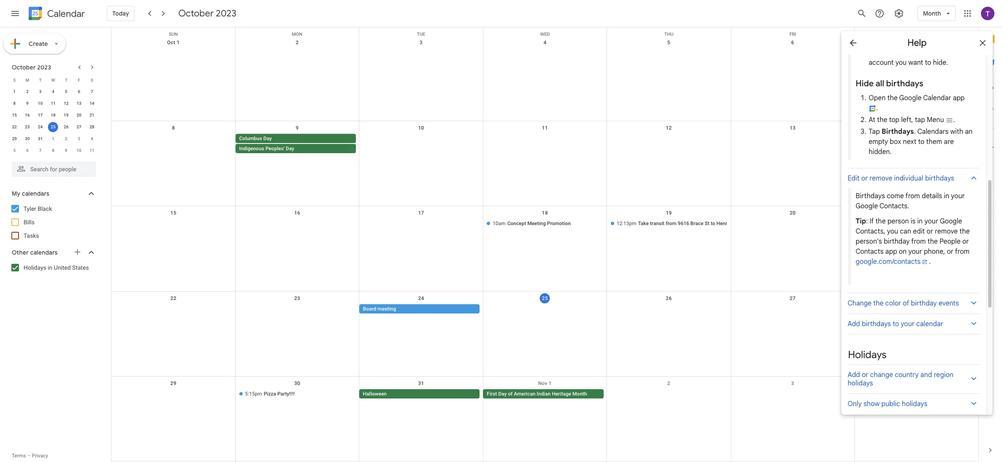 Task type: vqa. For each thing, say whether or not it's contained in the screenshot.
October 2023 to the bottom
yes



Task type: describe. For each thing, give the bounding box(es) containing it.
tyler
[[24, 205, 36, 212]]

30 element
[[22, 134, 32, 144]]

12:13pm
[[617, 221, 637, 227]]

oct
[[167, 40, 175, 45]]

30 for nov 1
[[294, 381, 300, 387]]

16 inside the 16 element
[[25, 113, 30, 117]]

25, today element
[[48, 122, 58, 132]]

columbus day indigenous peoples' day
[[239, 135, 294, 151]]

18 element
[[48, 110, 58, 120]]

11 inside row
[[90, 148, 94, 153]]

november 11 element
[[87, 146, 97, 156]]

create button
[[3, 34, 66, 54]]

1 vertical spatial day
[[286, 145, 294, 151]]

6 for oct 1
[[792, 40, 795, 45]]

holidays
[[24, 264, 46, 271]]

12:13pm take transit from 9616 brace st to henry ford hospital
[[617, 221, 762, 227]]

20 element
[[74, 110, 84, 120]]

settings menu image
[[895, 8, 905, 19]]

halloween
[[363, 391, 387, 397]]

11 for sun
[[542, 125, 548, 131]]

5 for oct 1
[[668, 40, 671, 45]]

row containing 1
[[8, 86, 99, 98]]

10 element
[[35, 99, 45, 109]]

first day of american indian heritage month button
[[483, 390, 604, 399]]

november 7 element
[[35, 146, 45, 156]]

calendar
[[47, 8, 85, 20]]

terms
[[12, 453, 26, 459]]

add other calendars image
[[73, 248, 82, 256]]

american
[[514, 391, 536, 397]]

other calendars
[[12, 249, 58, 256]]

ford
[[732, 221, 742, 227]]

hospital
[[743, 221, 762, 227]]

row containing sun
[[112, 27, 979, 37]]

1 t from the left
[[39, 78, 42, 82]]

12 element
[[61, 99, 71, 109]]

15 element
[[9, 110, 20, 120]]

transit
[[650, 221, 665, 227]]

tasks
[[24, 232, 39, 239]]

1 horizontal spatial 26
[[666, 295, 672, 301]]

pizza
[[264, 391, 276, 397]]

1 horizontal spatial 17
[[418, 210, 424, 216]]

my calendars
[[12, 190, 49, 197]]

1 vertical spatial 2023
[[37, 64, 51, 71]]

m
[[26, 78, 29, 82]]

first day of american indian heritage month
[[487, 391, 587, 397]]

f
[[78, 78, 80, 82]]

9 for october 2023
[[26, 101, 29, 106]]

23 element
[[22, 122, 32, 132]]

0 vertical spatial october
[[178, 8, 214, 19]]

day for columbus
[[263, 135, 272, 141]]

10am concept meeting promotion
[[493, 221, 571, 227]]

column header inside row
[[856, 27, 979, 36]]

6 for 1
[[78, 89, 80, 94]]

18 inside october 2023 grid
[[51, 113, 56, 117]]

nov
[[538, 381, 548, 387]]

1 s from the left
[[13, 78, 16, 82]]

brace
[[691, 221, 704, 227]]

11 for october 2023
[[51, 101, 56, 106]]

26 inside october 2023 grid
[[64, 125, 69, 129]]

other
[[12, 249, 29, 256]]

2 s from the left
[[91, 78, 93, 82]]

5:15pm
[[245, 391, 262, 397]]

31 element
[[35, 134, 45, 144]]

my calendars button
[[2, 187, 104, 200]]

19 inside 19 element
[[64, 113, 69, 117]]

2 inside "element"
[[65, 136, 67, 141]]

heritage
[[552, 391, 572, 397]]

11 element
[[48, 99, 58, 109]]

bills
[[24, 219, 35, 226]]

27 inside october 2023 grid
[[77, 125, 81, 129]]

0 horizontal spatial october
[[12, 64, 36, 71]]

columbus
[[239, 135, 262, 141]]

1 vertical spatial october 2023
[[12, 64, 51, 71]]

25 cell
[[47, 121, 60, 133]]

Search for people text field
[[17, 162, 91, 177]]

to
[[711, 221, 716, 227]]

main drawer image
[[10, 8, 20, 19]]

terms link
[[12, 453, 26, 459]]

31 for nov 1
[[418, 381, 424, 387]]

7 for 1
[[91, 89, 93, 94]]

9 for sun
[[296, 125, 299, 131]]

29 element
[[9, 134, 20, 144]]

meeting
[[378, 306, 396, 312]]

privacy
[[32, 453, 48, 459]]

24 element
[[35, 122, 45, 132]]

9616
[[678, 221, 690, 227]]

1 horizontal spatial 23
[[294, 295, 300, 301]]

10 inside row
[[77, 148, 81, 153]]

13 element
[[74, 99, 84, 109]]

14 element
[[87, 99, 97, 109]]

indigenous peoples' day button
[[236, 144, 356, 153]]

day for first
[[499, 391, 507, 397]]

halloween button
[[359, 390, 480, 399]]

1 vertical spatial 28
[[914, 295, 920, 301]]

columbus day button
[[236, 134, 356, 143]]

my
[[12, 190, 20, 197]]

party!!!!
[[277, 391, 295, 397]]

19 inside grid
[[666, 210, 672, 216]]

28 element
[[87, 122, 97, 132]]

october 2023 grid
[[8, 74, 99, 157]]

month button
[[918, 3, 956, 24]]

1 horizontal spatial 15
[[171, 210, 177, 216]]

thu
[[665, 32, 674, 37]]

10 for sun
[[418, 125, 424, 131]]

indigenous
[[239, 145, 264, 151]]

mon
[[292, 32, 303, 37]]

12 for october 2023
[[64, 101, 69, 106]]

november 4 element
[[87, 134, 97, 144]]

november 3 element
[[74, 134, 84, 144]]

5 for 1
[[65, 89, 67, 94]]

oct 1
[[167, 40, 180, 45]]

12 for sun
[[666, 125, 672, 131]]

november 6 element
[[22, 146, 32, 156]]

other calendars button
[[2, 246, 104, 259]]



Task type: locate. For each thing, give the bounding box(es) containing it.
1 horizontal spatial 18
[[542, 210, 548, 216]]

0 horizontal spatial s
[[13, 78, 16, 82]]

28
[[90, 125, 94, 129], [914, 295, 920, 301]]

2 horizontal spatial 10
[[418, 125, 424, 131]]

13 inside grid
[[790, 125, 796, 131]]

calendars
[[22, 190, 49, 197], [30, 249, 58, 256]]

0 vertical spatial 11
[[51, 101, 56, 106]]

0 horizontal spatial 29
[[12, 136, 17, 141]]

october
[[178, 8, 214, 19], [12, 64, 36, 71]]

privacy link
[[32, 453, 48, 459]]

0 vertical spatial 8
[[13, 101, 16, 106]]

0 vertical spatial 2023
[[216, 8, 237, 19]]

1 vertical spatial 17
[[418, 210, 424, 216]]

1 horizontal spatial 22
[[171, 295, 177, 301]]

october up m
[[12, 64, 36, 71]]

19 element
[[61, 110, 71, 120]]

1 vertical spatial 20
[[790, 210, 796, 216]]

holidays in united states
[[24, 264, 89, 271]]

18
[[51, 113, 56, 117], [542, 210, 548, 216]]

my calendars list
[[2, 202, 104, 242]]

19 down 12 "element"
[[64, 113, 69, 117]]

1 vertical spatial 16
[[294, 210, 300, 216]]

22 element
[[9, 122, 20, 132]]

30
[[25, 136, 30, 141], [294, 381, 300, 387]]

s left m
[[13, 78, 16, 82]]

17
[[38, 113, 43, 117], [418, 210, 424, 216]]

0 vertical spatial 15
[[12, 113, 17, 117]]

wed
[[540, 32, 550, 37]]

0 vertical spatial calendars
[[22, 190, 49, 197]]

23 inside "23" 'element'
[[25, 125, 30, 129]]

2 vertical spatial 6
[[26, 148, 29, 153]]

–
[[27, 453, 31, 459]]

henry
[[717, 221, 730, 227]]

27 element
[[74, 122, 84, 132]]

grid containing oct 1
[[111, 27, 979, 462]]

sun
[[169, 32, 178, 37]]

1 vertical spatial 25
[[542, 295, 548, 301]]

0 horizontal spatial 18
[[51, 113, 56, 117]]

9 down november 2 "element" on the left
[[65, 148, 67, 153]]

cell containing columbus day
[[235, 134, 359, 154]]

2 horizontal spatial 5
[[668, 40, 671, 45]]

1 right nov
[[549, 381, 552, 387]]

november 5 element
[[9, 146, 20, 156]]

0 vertical spatial 6
[[792, 40, 795, 45]]

1 vertical spatial 11
[[542, 125, 548, 131]]

1 horizontal spatial 13
[[790, 125, 796, 131]]

6 down 30 element
[[26, 148, 29, 153]]

2 vertical spatial 9
[[65, 148, 67, 153]]

9
[[26, 101, 29, 106], [296, 125, 299, 131], [65, 148, 67, 153]]

promotion
[[547, 221, 571, 227]]

2 horizontal spatial day
[[499, 391, 507, 397]]

tue
[[417, 32, 426, 37]]

14
[[90, 101, 94, 106], [914, 125, 920, 131]]

day up peoples'
[[263, 135, 272, 141]]

black
[[38, 205, 52, 212]]

1 vertical spatial 27
[[790, 295, 796, 301]]

1 horizontal spatial 2023
[[216, 8, 237, 19]]

t
[[39, 78, 42, 82], [65, 78, 67, 82]]

nov 1
[[538, 381, 552, 387]]

october up oct 1
[[178, 8, 214, 19]]

board meeting button
[[359, 304, 480, 314]]

month right settings menu 'icon'
[[924, 10, 942, 17]]

2 horizontal spatial 8
[[172, 125, 175, 131]]

16 inside grid
[[294, 210, 300, 216]]

st
[[705, 221, 710, 227]]

grid
[[111, 27, 979, 462]]

0 horizontal spatial 27
[[77, 125, 81, 129]]

7 inside grid
[[916, 40, 919, 45]]

board
[[363, 306, 377, 312]]

28 inside october 2023 grid
[[90, 125, 94, 129]]

row containing s
[[8, 74, 99, 86]]

0 vertical spatial day
[[263, 135, 272, 141]]

states
[[72, 264, 89, 271]]

row
[[112, 27, 979, 37], [112, 36, 979, 121], [8, 74, 99, 86], [8, 86, 99, 98], [8, 98, 99, 109], [8, 109, 99, 121], [112, 121, 979, 206], [8, 121, 99, 133], [8, 133, 99, 145], [8, 145, 99, 157], [112, 206, 979, 292], [112, 292, 979, 377], [112, 377, 979, 462]]

first
[[487, 391, 497, 397]]

24 down 17 element
[[38, 125, 43, 129]]

november 10 element
[[74, 146, 84, 156]]

peoples'
[[266, 145, 285, 151]]

1 vertical spatial 26
[[666, 295, 672, 301]]

31 for 1
[[38, 136, 43, 141]]

1 horizontal spatial october
[[178, 8, 214, 19]]

7 up 14 element
[[91, 89, 93, 94]]

1 vertical spatial 19
[[666, 210, 672, 216]]

november 8 element
[[48, 146, 58, 156]]

0 horizontal spatial 5
[[13, 148, 16, 153]]

14 for sun
[[914, 125, 920, 131]]

day
[[263, 135, 272, 141], [286, 145, 294, 151], [499, 391, 507, 397]]

0 vertical spatial 24
[[38, 125, 43, 129]]

5 up 12 "element"
[[65, 89, 67, 94]]

31
[[38, 136, 43, 141], [418, 381, 424, 387]]

14 for october 2023
[[90, 101, 94, 106]]

0 vertical spatial 27
[[77, 125, 81, 129]]

0 horizontal spatial 19
[[64, 113, 69, 117]]

0 horizontal spatial 31
[[38, 136, 43, 141]]

month inside button
[[573, 391, 587, 397]]

0 horizontal spatial t
[[39, 78, 42, 82]]

0 vertical spatial 5
[[668, 40, 671, 45]]

18 down "11" element at the left top of page
[[51, 113, 56, 117]]

calendars for my calendars
[[22, 190, 49, 197]]

8 for sun
[[172, 125, 175, 131]]

today button
[[107, 3, 135, 24]]

cell
[[112, 134, 235, 154], [235, 134, 359, 154], [359, 134, 483, 154], [731, 134, 855, 154], [855, 134, 979, 154], [112, 219, 235, 229], [359, 219, 483, 229], [731, 219, 855, 229], [855, 219, 979, 229], [112, 304, 235, 314], [235, 304, 359, 314], [483, 304, 607, 314], [731, 304, 855, 314], [855, 304, 979, 314], [112, 390, 235, 400], [731, 390, 855, 400], [855, 390, 979, 400]]

1 up 15 element
[[13, 89, 16, 94]]

1 horizontal spatial 20
[[790, 210, 796, 216]]

1 vertical spatial 9
[[296, 125, 299, 131]]

30 down "23" 'element'
[[25, 136, 30, 141]]

16 element
[[22, 110, 32, 120]]

13 for sun
[[790, 125, 796, 131]]

13
[[77, 101, 81, 106], [790, 125, 796, 131]]

0 vertical spatial 13
[[77, 101, 81, 106]]

0 vertical spatial 7
[[916, 40, 919, 45]]

0 horizontal spatial 28
[[90, 125, 94, 129]]

support image
[[875, 8, 885, 19]]

0 horizontal spatial 13
[[77, 101, 81, 106]]

0 horizontal spatial 11
[[51, 101, 56, 106]]

1 right the oct in the top of the page
[[177, 40, 180, 45]]

20
[[77, 113, 81, 117], [790, 210, 796, 216]]

27
[[77, 125, 81, 129], [790, 295, 796, 301]]

22 inside october 2023 grid
[[12, 125, 17, 129]]

8 for october 2023
[[13, 101, 16, 106]]

5
[[668, 40, 671, 45], [65, 89, 67, 94], [13, 148, 16, 153]]

t left f
[[65, 78, 67, 82]]

15 inside october 2023 grid
[[12, 113, 17, 117]]

29 for 1
[[12, 136, 17, 141]]

2
[[296, 40, 299, 45], [26, 89, 29, 94], [65, 136, 67, 141], [668, 381, 671, 387]]

30 inside october 2023 grid
[[25, 136, 30, 141]]

w
[[51, 78, 55, 82]]

None search field
[[0, 158, 104, 177]]

5 down thu
[[668, 40, 671, 45]]

14 inside october 2023 grid
[[90, 101, 94, 106]]

2 t from the left
[[65, 78, 67, 82]]

row containing 5
[[8, 145, 99, 157]]

1 vertical spatial 7
[[91, 89, 93, 94]]

1 vertical spatial 12
[[666, 125, 672, 131]]

month
[[924, 10, 942, 17], [573, 391, 587, 397]]

2 vertical spatial 11
[[90, 148, 94, 153]]

24 up board meeting button
[[418, 295, 424, 301]]

row containing oct 1
[[112, 36, 979, 121]]

column header
[[856, 27, 979, 36]]

day inside first day of american indian heritage month button
[[499, 391, 507, 397]]

united
[[54, 264, 71, 271]]

18 up meeting
[[542, 210, 548, 216]]

2 vertical spatial day
[[499, 391, 507, 397]]

day left of
[[499, 391, 507, 397]]

1 vertical spatial 30
[[294, 381, 300, 387]]

indian
[[537, 391, 551, 397]]

1 horizontal spatial t
[[65, 78, 67, 82]]

31 down 24 element
[[38, 136, 43, 141]]

today
[[112, 10, 129, 17]]

23
[[25, 125, 30, 129], [294, 295, 300, 301]]

10am
[[493, 221, 506, 227]]

row group
[[8, 86, 99, 157]]

0 horizontal spatial day
[[263, 135, 272, 141]]

19 up from
[[666, 210, 672, 216]]

29 for nov 1
[[171, 381, 177, 387]]

0 vertical spatial month
[[924, 10, 942, 17]]

0 horizontal spatial 8
[[13, 101, 16, 106]]

0 vertical spatial 30
[[25, 136, 30, 141]]

26 element
[[61, 122, 71, 132]]

calendars up in
[[30, 249, 58, 256]]

22
[[12, 125, 17, 129], [171, 295, 177, 301]]

8 inside row
[[52, 148, 54, 153]]

1 horizontal spatial 8
[[52, 148, 54, 153]]

s right f
[[91, 78, 93, 82]]

1 horizontal spatial day
[[286, 145, 294, 151]]

0 horizontal spatial 12
[[64, 101, 69, 106]]

16
[[25, 113, 30, 117], [294, 210, 300, 216]]

1 vertical spatial 23
[[294, 295, 300, 301]]

1 horizontal spatial 24
[[418, 295, 424, 301]]

create
[[29, 40, 48, 48]]

20 inside 20 "element"
[[77, 113, 81, 117]]

1 horizontal spatial october 2023
[[178, 8, 237, 19]]

31 inside 31 element
[[38, 136, 43, 141]]

5 down 29 element
[[13, 148, 16, 153]]

1 horizontal spatial 25
[[542, 295, 548, 301]]

6 down f
[[78, 89, 80, 94]]

1 down 25, today element
[[52, 136, 54, 141]]

0 vertical spatial october 2023
[[178, 8, 237, 19]]

6
[[792, 40, 795, 45], [78, 89, 80, 94], [26, 148, 29, 153]]

10 for october 2023
[[38, 101, 43, 106]]

25 inside cell
[[51, 125, 56, 129]]

30 for 1
[[25, 136, 30, 141]]

2 vertical spatial 7
[[39, 148, 42, 153]]

november 9 element
[[61, 146, 71, 156]]

1 horizontal spatial 27
[[790, 295, 796, 301]]

0 horizontal spatial month
[[573, 391, 587, 397]]

19
[[64, 113, 69, 117], [666, 210, 672, 216]]

1 vertical spatial 22
[[171, 295, 177, 301]]

november 2 element
[[61, 134, 71, 144]]

25 inside grid
[[542, 295, 548, 301]]

0 horizontal spatial 17
[[38, 113, 43, 117]]

3
[[420, 40, 423, 45], [39, 89, 42, 94], [78, 136, 80, 141], [792, 381, 795, 387]]

0 horizontal spatial 20
[[77, 113, 81, 117]]

7 down 31 element
[[39, 148, 42, 153]]

13 inside october 2023 grid
[[77, 101, 81, 106]]

30 up party!!!!
[[294, 381, 300, 387]]

0 horizontal spatial 7
[[39, 148, 42, 153]]

12 inside "element"
[[64, 101, 69, 106]]

terms – privacy
[[12, 453, 48, 459]]

29 inside october 2023 grid
[[12, 136, 17, 141]]

5:15pm pizza party!!!!
[[245, 391, 295, 397]]

tyler black
[[24, 205, 52, 212]]

2 vertical spatial 5
[[13, 148, 16, 153]]

0 vertical spatial 25
[[51, 125, 56, 129]]

29
[[12, 136, 17, 141], [171, 381, 177, 387]]

calendars for other calendars
[[30, 249, 58, 256]]

31 up halloween "button"
[[418, 381, 424, 387]]

9 inside row
[[65, 148, 67, 153]]

0 horizontal spatial 2023
[[37, 64, 51, 71]]

9 up columbus day 'button'
[[296, 125, 299, 131]]

1 horizontal spatial 30
[[294, 381, 300, 387]]

concept
[[508, 221, 526, 227]]

7 down month popup button
[[916, 40, 919, 45]]

calendar element
[[27, 5, 85, 24]]

0 vertical spatial 22
[[12, 125, 17, 129]]

0 vertical spatial 18
[[51, 113, 56, 117]]

0 vertical spatial 29
[[12, 136, 17, 141]]

13 for october 2023
[[77, 101, 81, 106]]

1 vertical spatial 24
[[418, 295, 424, 301]]

t left w
[[39, 78, 42, 82]]

25
[[51, 125, 56, 129], [542, 295, 548, 301]]

1 vertical spatial 5
[[65, 89, 67, 94]]

1 horizontal spatial 10
[[77, 148, 81, 153]]

in
[[48, 264, 52, 271]]

6 down "fri"
[[792, 40, 795, 45]]

1 vertical spatial 10
[[418, 125, 424, 131]]

1 horizontal spatial month
[[924, 10, 942, 17]]

21
[[90, 113, 94, 117]]

24 inside 24 element
[[38, 125, 43, 129]]

1 vertical spatial 14
[[914, 125, 920, 131]]

meeting
[[528, 221, 546, 227]]

fri
[[790, 32, 797, 37]]

board meeting
[[363, 306, 396, 312]]

1 horizontal spatial 28
[[914, 295, 920, 301]]

of
[[508, 391, 513, 397]]

1 vertical spatial 6
[[78, 89, 80, 94]]

1 horizontal spatial 12
[[666, 125, 672, 131]]

0 vertical spatial 16
[[25, 113, 30, 117]]

0 vertical spatial 17
[[38, 113, 43, 117]]

0 horizontal spatial 23
[[25, 125, 30, 129]]

2 horizontal spatial 7
[[916, 40, 919, 45]]

calendar heading
[[45, 8, 85, 20]]

calendars up tyler black
[[22, 190, 49, 197]]

1 vertical spatial calendars
[[30, 249, 58, 256]]

15
[[12, 113, 17, 117], [171, 210, 177, 216]]

8 inside grid
[[172, 125, 175, 131]]

november 1 element
[[48, 134, 58, 144]]

0 horizontal spatial 26
[[64, 125, 69, 129]]

month inside popup button
[[924, 10, 942, 17]]

2023
[[216, 8, 237, 19], [37, 64, 51, 71]]

from
[[666, 221, 677, 227]]

9 up the 16 element
[[26, 101, 29, 106]]

1 vertical spatial 8
[[172, 125, 175, 131]]

12
[[64, 101, 69, 106], [666, 125, 672, 131]]

month right heritage
[[573, 391, 587, 397]]

day down columbus day 'button'
[[286, 145, 294, 151]]

0 horizontal spatial 16
[[25, 113, 30, 117]]

21 element
[[87, 110, 97, 120]]

17 inside october 2023 grid
[[38, 113, 43, 117]]

7 for oct 1
[[916, 40, 919, 45]]

tab list
[[980, 27, 1003, 439]]

1 horizontal spatial 19
[[666, 210, 672, 216]]

row group containing 1
[[8, 86, 99, 157]]

17 element
[[35, 110, 45, 120]]

8
[[13, 101, 16, 106], [172, 125, 175, 131], [52, 148, 54, 153]]

take
[[638, 221, 649, 227]]

1 vertical spatial month
[[573, 391, 587, 397]]



